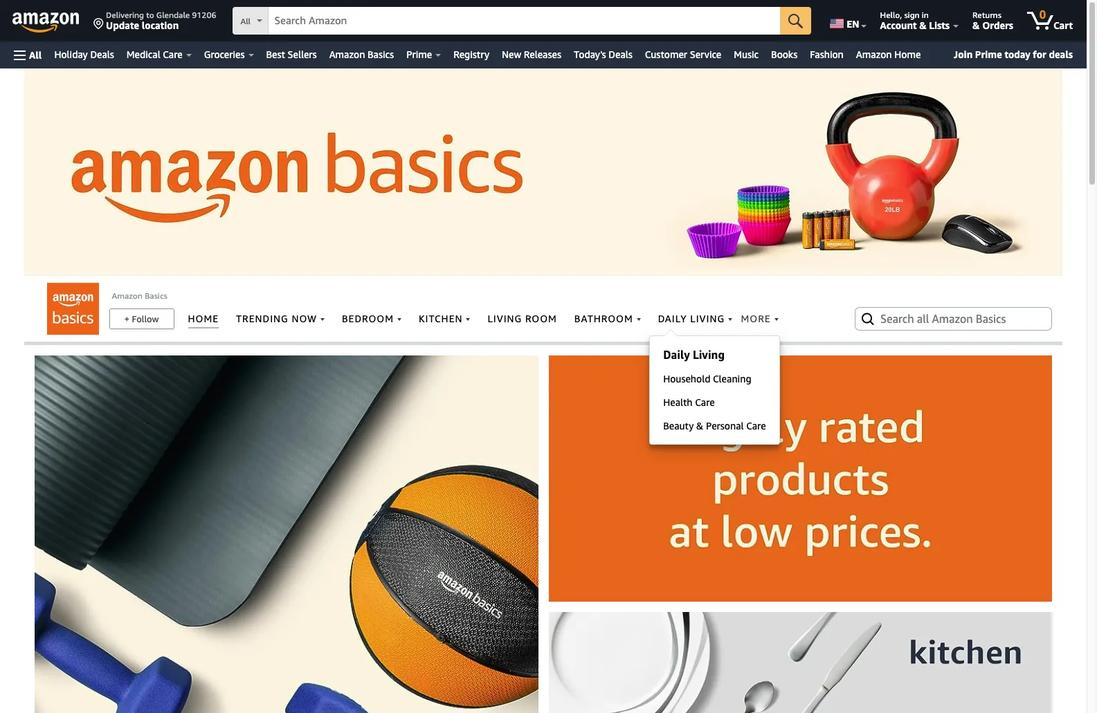 Task type: vqa. For each thing, say whether or not it's contained in the screenshot.
Amazon Basics Logo
yes



Task type: locate. For each thing, give the bounding box(es) containing it.
update
[[106, 19, 139, 31]]

& for returns
[[973, 19, 980, 31]]

0 vertical spatial amazon basics
[[329, 48, 394, 60]]

new releases link
[[496, 45, 568, 64]]

0 horizontal spatial &
[[920, 19, 927, 31]]

care
[[163, 48, 183, 60]]

basics left prime link
[[368, 48, 394, 60]]

2 deals from the left
[[609, 48, 633, 60]]

music link
[[728, 45, 765, 64]]

amazon basics right sellers
[[329, 48, 394, 60]]

deals right "holiday"
[[90, 48, 114, 60]]

& left lists
[[920, 19, 927, 31]]

account & lists
[[880, 19, 950, 31]]

1 vertical spatial amazon basics link
[[112, 291, 167, 301]]

customer service
[[645, 48, 722, 60]]

all inside button
[[29, 49, 42, 61]]

1 vertical spatial amazon basics
[[112, 291, 167, 301]]

1 vertical spatial all
[[29, 49, 42, 61]]

1 horizontal spatial prime
[[976, 48, 1003, 60]]

new releases
[[502, 48, 562, 60]]

follow
[[132, 314, 159, 325]]

basics
[[368, 48, 394, 60], [145, 291, 167, 301]]

amazon
[[329, 48, 365, 60], [856, 48, 892, 60], [112, 291, 143, 301]]

sign
[[905, 10, 920, 20]]

& inside returns & orders
[[973, 19, 980, 31]]

delivering to glendale 91206 update location
[[106, 10, 216, 31]]

0 horizontal spatial basics
[[145, 291, 167, 301]]

amazon basics
[[329, 48, 394, 60], [112, 291, 167, 301]]

prime right join
[[976, 48, 1003, 60]]

books
[[771, 48, 798, 60]]

amazon basics link right sellers
[[323, 45, 400, 64]]

1 & from the left
[[920, 19, 927, 31]]

0
[[1040, 8, 1046, 21]]

1 horizontal spatial &
[[973, 19, 980, 31]]

registry
[[454, 48, 490, 60]]

amazon basics link
[[323, 45, 400, 64], [112, 291, 167, 301]]

amazon home
[[856, 48, 921, 60]]

0 horizontal spatial amazon basics link
[[112, 291, 167, 301]]

amazon up +
[[112, 291, 143, 301]]

basics up follow on the left of the page
[[145, 291, 167, 301]]

amazon right sellers
[[329, 48, 365, 60]]

join prime today for deals
[[954, 48, 1073, 60]]

All search field
[[233, 7, 812, 36]]

& left orders
[[973, 19, 980, 31]]

deals inside "link"
[[90, 48, 114, 60]]

&
[[920, 19, 927, 31], [973, 19, 980, 31]]

deals for today's deals
[[609, 48, 633, 60]]

customer service link
[[639, 45, 728, 64]]

0 horizontal spatial all
[[29, 49, 42, 61]]

Search all Amazon Basics search field
[[881, 307, 1030, 331]]

amazon basics up + follow button
[[112, 291, 167, 301]]

+
[[124, 314, 130, 325]]

0 vertical spatial amazon basics link
[[323, 45, 400, 64]]

2 horizontal spatial amazon
[[856, 48, 892, 60]]

0 vertical spatial basics
[[368, 48, 394, 60]]

1 horizontal spatial basics
[[368, 48, 394, 60]]

prime link
[[400, 45, 448, 64]]

best sellers link
[[260, 45, 323, 64]]

all inside search field
[[241, 16, 251, 26]]

join prime today for deals link
[[949, 46, 1079, 64]]

all down amazon image
[[29, 49, 42, 61]]

1 horizontal spatial all
[[241, 16, 251, 26]]

1 horizontal spatial amazon basics
[[329, 48, 394, 60]]

new
[[502, 48, 522, 60]]

& for account
[[920, 19, 927, 31]]

0 horizontal spatial prime
[[407, 48, 432, 60]]

1 horizontal spatial deals
[[609, 48, 633, 60]]

en link
[[822, 3, 873, 38]]

deals right the today's
[[609, 48, 633, 60]]

2 & from the left
[[973, 19, 980, 31]]

returns & orders
[[973, 10, 1014, 31]]

basics inside the navigation navigation
[[368, 48, 394, 60]]

deals
[[90, 48, 114, 60], [609, 48, 633, 60]]

amazon left home
[[856, 48, 892, 60]]

1 vertical spatial basics
[[145, 291, 167, 301]]

amazon home link
[[850, 45, 927, 64]]

groceries
[[204, 48, 245, 60]]

all
[[241, 16, 251, 26], [29, 49, 42, 61]]

1 horizontal spatial amazon
[[329, 48, 365, 60]]

best
[[266, 48, 285, 60]]

None submit
[[781, 7, 812, 35]]

delivering
[[106, 10, 144, 20]]

all up groceries link
[[241, 16, 251, 26]]

prime
[[407, 48, 432, 60], [976, 48, 1003, 60]]

medical
[[127, 48, 160, 60]]

service
[[690, 48, 722, 60]]

amazon for amazon basics link to the right
[[329, 48, 365, 60]]

returns
[[973, 10, 1002, 20]]

orders
[[983, 19, 1014, 31]]

0 horizontal spatial deals
[[90, 48, 114, 60]]

best sellers
[[266, 48, 317, 60]]

1 deals from the left
[[90, 48, 114, 60]]

medical care link
[[120, 45, 198, 64]]

0 vertical spatial all
[[241, 16, 251, 26]]

deals
[[1049, 48, 1073, 60]]

prime left registry
[[407, 48, 432, 60]]

amazon basics link up + follow button
[[112, 291, 167, 301]]



Task type: describe. For each thing, give the bounding box(es) containing it.
to
[[146, 10, 154, 20]]

join
[[954, 48, 973, 60]]

location
[[142, 19, 179, 31]]

today's
[[574, 48, 606, 60]]

today's deals link
[[568, 45, 639, 64]]

91206
[[192, 10, 216, 20]]

amazon for amazon home link
[[856, 48, 892, 60]]

hello,
[[880, 10, 902, 20]]

Search Amazon text field
[[269, 8, 781, 34]]

0 horizontal spatial amazon
[[112, 291, 143, 301]]

amazon basics logo image
[[47, 283, 99, 335]]

deals for holiday deals
[[90, 48, 114, 60]]

holiday deals
[[54, 48, 114, 60]]

1 prime from the left
[[407, 48, 432, 60]]

glendale
[[156, 10, 190, 20]]

in
[[922, 10, 929, 20]]

en
[[847, 18, 860, 30]]

medical care
[[127, 48, 183, 60]]

sellers
[[288, 48, 317, 60]]

holiday deals link
[[48, 45, 120, 64]]

search image
[[860, 311, 877, 328]]

holiday
[[54, 48, 88, 60]]

amazon basics inside the navigation navigation
[[329, 48, 394, 60]]

all button
[[8, 42, 48, 69]]

customer
[[645, 48, 688, 60]]

releases
[[524, 48, 562, 60]]

lists
[[930, 19, 950, 31]]

today's deals
[[574, 48, 633, 60]]

+ follow button
[[110, 310, 173, 329]]

none submit inside all search field
[[781, 7, 812, 35]]

0 horizontal spatial amazon basics
[[112, 291, 167, 301]]

registry link
[[448, 45, 496, 64]]

books link
[[765, 45, 804, 64]]

navigation navigation
[[0, 0, 1087, 69]]

1 horizontal spatial amazon basics link
[[323, 45, 400, 64]]

hello, sign in
[[880, 10, 929, 20]]

for
[[1033, 48, 1047, 60]]

groceries link
[[198, 45, 260, 64]]

home
[[895, 48, 921, 60]]

today
[[1005, 48, 1031, 60]]

amazon image
[[12, 12, 80, 33]]

2 prime from the left
[[976, 48, 1003, 60]]

fashion link
[[804, 45, 850, 64]]

cart
[[1054, 19, 1073, 31]]

account
[[880, 19, 917, 31]]

fashion
[[810, 48, 844, 60]]

+ follow
[[124, 314, 159, 325]]

music
[[734, 48, 759, 60]]



